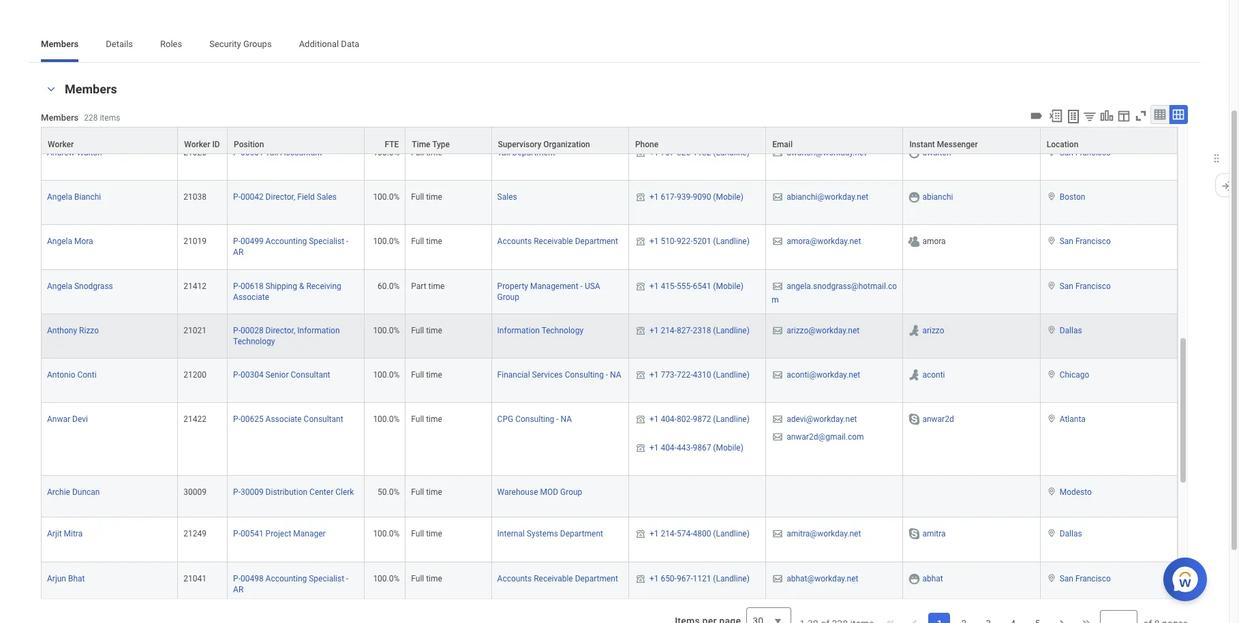Task type: vqa. For each thing, say whether or not it's contained in the screenshot.


Task type: describe. For each thing, give the bounding box(es) containing it.
00499
[[241, 237, 264, 246]]

accounting for 00498
[[266, 574, 307, 583]]

director, for field
[[266, 192, 296, 202]]

1 30009 from the left
[[184, 488, 207, 497]]

services
[[532, 370, 563, 380]]

mod
[[540, 488, 559, 497]]

21412
[[184, 281, 207, 291]]

100.0% for p-00498 accounting specialist - ar
[[373, 574, 400, 583]]

anwar2d link
[[923, 412, 954, 424]]

archie duncan
[[47, 488, 100, 497]]

worker for worker id
[[184, 139, 210, 149]]

francisco for abhat@workday.net
[[1076, 574, 1111, 583]]

phone image for +1 617-939-9090 (mobile)
[[635, 192, 647, 203]]

abianchi@workday.net
[[787, 192, 869, 202]]

information inside p-00028 director, information technology
[[298, 326, 340, 335]]

1 vertical spatial group
[[561, 488, 583, 497]]

accounts receivable department link for +1 650-967-1121 (landline)
[[498, 571, 618, 583]]

full time for p-00042 director, field sales
[[411, 192, 443, 202]]

+1 617-939-9090 (mobile) link
[[650, 190, 744, 202]]

p-00498 accounting specialist - ar
[[233, 574, 349, 594]]

chevron left small image
[[909, 617, 922, 623]]

time for p-00304 senior consultant
[[426, 370, 443, 380]]

p-00501 tax accountant
[[233, 148, 322, 158]]

+1 for +1 404-802-9872 (landline)
[[650, 415, 659, 424]]

status inside pagination element
[[800, 617, 875, 623]]

p- for 00042
[[233, 192, 241, 202]]

security
[[209, 39, 241, 49]]

msn image
[[908, 235, 922, 248]]

p- for 00501
[[233, 148, 241, 158]]

angela.snodgrass@hotmail.co m link
[[772, 279, 898, 305]]

security groups
[[209, 39, 272, 49]]

mail image for aconti@workday.net
[[772, 369, 784, 380]]

p-00028 director, information technology
[[233, 326, 340, 346]]

+1 707-826-1182 (landline) link
[[650, 145, 750, 158]]

3 san francisco from the top
[[1060, 281, 1111, 291]]

+1 404-802-9872 (landline)
[[650, 415, 750, 424]]

amitra link
[[923, 527, 946, 539]]

members inside tab list
[[41, 39, 79, 49]]

worker id button
[[178, 127, 227, 153]]

table image
[[1154, 108, 1167, 122]]

6 full time element from the top
[[411, 412, 443, 424]]

2318
[[693, 326, 712, 335]]

devi
[[72, 415, 88, 424]]

details
[[106, 39, 133, 49]]

full time element for p-00501 tax accountant
[[411, 145, 443, 158]]

3 san from the top
[[1060, 281, 1074, 291]]

p-30009 distribution center clerk
[[233, 488, 354, 497]]

3 location image from the top
[[1047, 281, 1057, 290]]

&
[[299, 281, 304, 291]]

mitra
[[64, 529, 83, 539]]

50.0%
[[378, 488, 400, 497]]

+1 for +1 510-922-5201 (landline)
[[650, 237, 659, 246]]

receiving
[[306, 281, 341, 291]]

dallas for arizzo
[[1060, 326, 1083, 335]]

aconti link
[[923, 367, 946, 380]]

00042
[[241, 192, 264, 202]]

arizzo link
[[923, 323, 945, 335]]

mail image for amora@workday.net
[[772, 236, 784, 247]]

department for +1 510-922-5201 (landline)
[[575, 237, 618, 246]]

m
[[772, 295, 779, 305]]

939-
[[677, 192, 693, 202]]

21200
[[184, 370, 207, 380]]

827-
[[677, 326, 693, 335]]

+1 773-722-4310 (landline)
[[650, 370, 750, 380]]

(landline) for +1 510-922-5201 (landline)
[[714, 237, 750, 246]]

full for p-00498 accounting specialist - ar
[[411, 574, 424, 583]]

accounts receivable department for +1 650-967-1121 (landline)
[[498, 574, 618, 583]]

accountant
[[280, 148, 322, 158]]

adevi@workday.net
[[787, 415, 857, 424]]

arjun bhat link
[[47, 571, 85, 583]]

- inside the p-00498 accounting specialist - ar
[[346, 574, 349, 583]]

yahoo image
[[909, 147, 922, 160]]

phone image for +1 404-802-9872 (landline)
[[635, 414, 647, 425]]

position button
[[228, 127, 364, 153]]

phone image for +1 650-967-1121 (landline)
[[635, 573, 647, 584]]

6 full from the top
[[411, 415, 424, 424]]

+1 214-827-2318 (landline)
[[650, 326, 750, 335]]

expand table image
[[1172, 108, 1186, 122]]

3 san francisco link from the top
[[1060, 279, 1111, 291]]

anthony rizzo
[[47, 326, 99, 335]]

awalton@workday.net link
[[787, 145, 867, 158]]

san for abhat@workday.net
[[1060, 574, 1074, 583]]

amora element
[[923, 234, 946, 246]]

full time for p-30009 distribution center clerk
[[411, 488, 443, 497]]

worker for worker
[[48, 139, 74, 149]]

time for p-00498 accounting specialist - ar
[[426, 574, 443, 583]]

department for +1 214-574-4800 (landline)
[[560, 529, 604, 539]]

san francisco link for abhat@workday.net
[[1060, 571, 1111, 583]]

p-00042 director, field sales
[[233, 192, 337, 202]]

+1 for +1 415-555-6541 (mobile)
[[650, 281, 659, 291]]

full time for p-00028 director, information technology
[[411, 326, 443, 335]]

mail image for +1 415-555-6541 (mobile)
[[772, 281, 784, 292]]

+1 for +1 214-574-4800 (landline)
[[650, 529, 659, 539]]

row containing anwar devi
[[41, 403, 1178, 476]]

phone image for +1 214-574-4800 (landline)
[[635, 529, 647, 540]]

full time element for p-00541 project manager
[[411, 527, 443, 539]]

ar for 00498
[[233, 585, 244, 594]]

1 tax from the left
[[266, 148, 278, 158]]

214- for 574-
[[661, 529, 677, 539]]

228
[[84, 113, 98, 123]]

+1 650-967-1121 (landline)
[[650, 574, 750, 583]]

export to worksheets image
[[1066, 109, 1082, 125]]

walton
[[77, 148, 102, 158]]

expand/collapse chart image
[[1100, 109, 1115, 124]]

+1 617-939-9090 (mobile)
[[650, 192, 744, 202]]

abianchi@workday.net link
[[787, 190, 869, 202]]

full time element for p-00304 senior consultant
[[411, 367, 443, 380]]

internal systems department link
[[498, 527, 604, 539]]

3 francisco from the top
[[1076, 281, 1111, 291]]

full time element for p-00028 director, information technology
[[411, 323, 443, 335]]

select to filter grid data image
[[1083, 109, 1098, 124]]

rizzo
[[79, 326, 99, 335]]

pagination element
[[800, 599, 1189, 623]]

full for p-00042 director, field sales
[[411, 192, 424, 202]]

bianchi
[[74, 192, 101, 202]]

(landline) for +1 214-574-4800 (landline)
[[714, 529, 750, 539]]

full for p-00499 accounting specialist - ar
[[411, 237, 424, 246]]

location image for dallas
[[1047, 325, 1057, 335]]

yahoo image for abianchi
[[909, 191, 922, 204]]

specialist for p-00498 accounting specialist - ar
[[309, 574, 344, 583]]

(mobile) for +1 404-443-9867 (mobile)
[[714, 443, 744, 453]]

arjit
[[47, 529, 62, 539]]

21038
[[184, 192, 207, 202]]

san francisco for amora@workday.net
[[1060, 237, 1111, 246]]

phone image for +1 773-722-4310 (landline)
[[635, 369, 647, 380]]

chevron 2x right small image
[[1080, 617, 1094, 623]]

accounts for +1 510-922-5201 (landline)
[[498, 237, 532, 246]]

atlanta
[[1060, 415, 1086, 424]]

data
[[341, 39, 360, 49]]

21021
[[184, 326, 207, 335]]

574-
[[677, 529, 693, 539]]

anwar2d@gmail.com
[[787, 432, 864, 442]]

san for amora@workday.net
[[1060, 237, 1074, 246]]

amora@workday.net link
[[787, 234, 862, 246]]

2 sales from the left
[[498, 192, 517, 202]]

6 full time from the top
[[411, 415, 443, 424]]

property management - usa group link
[[498, 279, 601, 302]]

location image for san francisco
[[1047, 573, 1057, 583]]

- inside the p-00499 accounting specialist - ar
[[346, 237, 349, 246]]

awalton@workday.net
[[787, 148, 867, 158]]

amitra@workday.net link
[[787, 527, 862, 539]]

time for p-00541 project manager
[[426, 529, 443, 539]]

clerk
[[336, 488, 354, 497]]

404- for 802-
[[661, 415, 677, 424]]

510-
[[661, 237, 677, 246]]

francisco for awalton@workday.net
[[1076, 148, 1111, 158]]

2 mail image from the top
[[772, 432, 784, 443]]

andrew
[[47, 148, 75, 158]]

phone image for +1 707-826-1182 (landline)
[[635, 147, 647, 158]]

instant
[[910, 139, 935, 149]]

abhat@workday.net link
[[787, 571, 859, 583]]

antonio conti
[[47, 370, 97, 380]]

p- for 30009
[[233, 488, 241, 497]]

items selected list containing +1 404-802-9872 (landline)
[[635, 412, 760, 467]]

time type
[[412, 139, 450, 149]]

00304
[[241, 370, 264, 380]]

2 30009 from the left
[[241, 488, 264, 497]]

phone image for +1 214-827-2318 (landline)
[[635, 325, 647, 336]]

tab list containing members
[[27, 30, 1202, 62]]

0 horizontal spatial na
[[561, 415, 572, 424]]

consultant for p-00304 senior consultant
[[291, 370, 330, 380]]

abhat
[[923, 574, 944, 583]]

supervisory
[[498, 139, 542, 149]]

+1 773-722-4310 (landline) link
[[650, 367, 750, 380]]

antonio conti link
[[47, 367, 97, 380]]

full time element for p-30009 distribution center clerk
[[411, 485, 443, 497]]

modesto link
[[1060, 485, 1092, 497]]

san francisco for awalton@workday.net
[[1060, 148, 1111, 158]]

p- for 00304
[[233, 370, 241, 380]]

row containing arjun bhat
[[41, 562, 1178, 607]]

1 row from the top
[[41, 92, 1178, 136]]

abianchi
[[923, 192, 954, 202]]

distribution
[[266, 488, 308, 497]]

location image for anwar2d
[[1047, 414, 1057, 423]]

full for p-00028 director, information technology
[[411, 326, 424, 335]]

financial
[[498, 370, 530, 380]]

duncan
[[72, 488, 100, 497]]

2 location image from the top
[[1047, 236, 1057, 246]]

967-
[[677, 574, 693, 583]]

+1 404-443-9867 (mobile)
[[650, 443, 744, 453]]

snodgrass
[[74, 281, 113, 291]]

time for p-00618 shipping & receiving associate
[[429, 281, 445, 291]]

group inside property management - usa group
[[498, 292, 520, 302]]

650-
[[661, 574, 677, 583]]

information inside 'link'
[[498, 326, 540, 335]]

warehouse mod group
[[498, 488, 583, 497]]

dallas link for amitra
[[1060, 527, 1083, 539]]

full time element for p-00498 accounting specialist - ar
[[411, 571, 443, 583]]



Task type: locate. For each thing, give the bounding box(es) containing it.
100.0% for p-00304 senior consultant
[[373, 370, 400, 380]]

phone
[[635, 139, 659, 149]]

0 vertical spatial accounts receivable department link
[[498, 234, 618, 246]]

field
[[298, 192, 315, 202]]

p- inside p-00028 director, information technology
[[233, 326, 241, 335]]

p-00304 senior consultant link
[[233, 367, 330, 380]]

0 horizontal spatial worker
[[48, 139, 74, 149]]

4 full time element from the top
[[411, 323, 443, 335]]

location image
[[1047, 147, 1057, 157], [1047, 236, 1057, 246], [1047, 281, 1057, 290], [1047, 414, 1057, 423], [1047, 529, 1057, 538]]

1 vertical spatial accounts receivable department
[[498, 574, 618, 583]]

information technology
[[498, 326, 584, 335]]

mail image
[[772, 281, 784, 292], [772, 432, 784, 443], [772, 529, 784, 540], [772, 573, 784, 584]]

phone image left 827-
[[635, 325, 647, 336]]

yahoo image left the 'abhat'
[[909, 573, 922, 586]]

location button
[[1041, 127, 1178, 153]]

yahoo image
[[909, 191, 922, 204], [909, 573, 922, 586]]

6 100.0% from the top
[[373, 415, 400, 424]]

row
[[41, 92, 1178, 136], [41, 127, 1178, 154], [41, 136, 1178, 181], [41, 181, 1178, 225], [41, 225, 1178, 270], [41, 270, 1178, 314], [41, 314, 1178, 359], [41, 359, 1178, 403], [41, 403, 1178, 476], [41, 476, 1178, 518], [41, 518, 1178, 562], [41, 562, 1178, 607]]

worker
[[48, 139, 74, 149], [184, 139, 210, 149]]

time for p-00042 director, field sales
[[426, 192, 443, 202]]

associate down the '00618'
[[233, 292, 269, 302]]

phone image left '574-'
[[635, 529, 647, 540]]

1 san francisco link from the top
[[1060, 145, 1111, 158]]

antonio
[[47, 370, 75, 380]]

boston
[[1060, 192, 1086, 202]]

(landline) inside items selected list
[[714, 415, 750, 424]]

full time for p-00304 senior consultant
[[411, 370, 443, 380]]

1 horizontal spatial sales
[[498, 192, 517, 202]]

1 full time element from the top
[[411, 145, 443, 158]]

0 horizontal spatial consulting
[[516, 415, 555, 424]]

1 horizontal spatial information
[[498, 326, 540, 335]]

p-00501 tax accountant link
[[233, 145, 322, 158]]

arizzo@workday.net link
[[787, 323, 860, 335]]

fullscreen image
[[1134, 109, 1149, 124]]

404-
[[661, 415, 677, 424], [661, 443, 677, 453]]

1 accounts receivable department link from the top
[[498, 234, 618, 246]]

5 phone image from the top
[[635, 529, 647, 540]]

tax up sales link
[[498, 148, 510, 158]]

0 vertical spatial associate
[[233, 292, 269, 302]]

3 p- from the top
[[233, 237, 241, 246]]

1 vertical spatial specialist
[[309, 574, 344, 583]]

tab list
[[27, 30, 1202, 62]]

+1 214-574-4800 (landline) link
[[650, 527, 750, 539]]

mail image left abianchi@workday.net
[[772, 192, 784, 203]]

3 location image from the top
[[1047, 369, 1057, 379]]

location image for amitra
[[1047, 529, 1057, 538]]

skype image for amitra
[[908, 527, 922, 541]]

angela for angela mora
[[47, 237, 72, 246]]

status
[[800, 617, 875, 623]]

sales inside p-00042 director, field sales link
[[317, 192, 337, 202]]

21020
[[184, 148, 207, 158]]

abianchi link
[[923, 190, 954, 202]]

accounts
[[498, 237, 532, 246], [498, 574, 532, 583]]

full for p-00501 tax accountant
[[411, 148, 424, 158]]

1 horizontal spatial consulting
[[565, 370, 604, 380]]

+1 left 802-
[[650, 415, 659, 424]]

100.0% for p-00499 accounting specialist - ar
[[373, 237, 400, 246]]

1 accounting from the top
[[266, 237, 307, 246]]

p- up 00541
[[233, 488, 241, 497]]

1 +1 from the top
[[650, 148, 659, 158]]

angela for angela snodgrass
[[47, 281, 72, 291]]

p- inside p-00042 director, field sales link
[[233, 192, 241, 202]]

4 mail image from the top
[[772, 573, 784, 584]]

row containing angela bianchi
[[41, 181, 1178, 225]]

1 vertical spatial accounts
[[498, 574, 532, 583]]

mail image left awalton@workday.net
[[772, 147, 784, 158]]

receivable for +1 650-967-1121 (landline)
[[534, 574, 573, 583]]

0 vertical spatial consultant
[[291, 370, 330, 380]]

adevi@workday.net link
[[787, 412, 857, 424]]

+1 for +1 650-967-1121 (landline)
[[650, 574, 659, 583]]

p-00625 associate consultant
[[233, 415, 343, 424]]

2 +1 from the top
[[650, 192, 659, 202]]

(landline) right 2318
[[714, 326, 750, 335]]

4 san francisco link from the top
[[1060, 571, 1111, 583]]

na down financial services consulting - na
[[561, 415, 572, 424]]

technology inside p-00028 director, information technology
[[233, 337, 275, 346]]

(landline) for +1 707-826-1182 (landline)
[[714, 148, 750, 158]]

1 214- from the top
[[661, 326, 677, 335]]

3 (landline) from the top
[[714, 326, 750, 335]]

location image
[[1047, 192, 1057, 201], [1047, 325, 1057, 335], [1047, 369, 1057, 379], [1047, 487, 1057, 497], [1047, 573, 1057, 583]]

2 vertical spatial angela
[[47, 281, 72, 291]]

p- right 21422
[[233, 415, 241, 424]]

3 100.0% from the top
[[373, 237, 400, 246]]

+1 inside +1 510-922-5201 (landline) link
[[650, 237, 659, 246]]

1 vertical spatial consulting
[[516, 415, 555, 424]]

row containing worker
[[41, 127, 1178, 154]]

financial services consulting - na link
[[498, 367, 622, 380]]

0 vertical spatial na
[[610, 370, 622, 380]]

phone image inside items selected list
[[635, 414, 647, 425]]

9872
[[693, 415, 712, 424]]

full time for p-00541 project manager
[[411, 529, 443, 539]]

1 horizontal spatial technology
[[542, 326, 584, 335]]

items selected list containing adevi@workday.net
[[772, 412, 886, 445]]

associate right '00625'
[[266, 415, 302, 424]]

archie
[[47, 488, 70, 497]]

1 dallas from the top
[[1060, 326, 1083, 335]]

(landline) right the 4800
[[714, 529, 750, 539]]

dallas link for arizzo
[[1060, 323, 1083, 335]]

yahoo image left abianchi at the right top of the page
[[909, 191, 922, 204]]

0 vertical spatial ar
[[233, 248, 244, 257]]

accounts receivable department for +1 510-922-5201 (landline)
[[498, 237, 618, 246]]

5201
[[693, 237, 712, 246]]

1 vertical spatial accounting
[[266, 574, 307, 583]]

department
[[513, 148, 556, 158], [575, 237, 618, 246], [560, 529, 604, 539], [575, 574, 618, 583]]

2 information from the left
[[498, 326, 540, 335]]

(mobile) right 9867
[[714, 443, 744, 453]]

p- inside p-00625 associate consultant 'link'
[[233, 415, 241, 424]]

members up 228
[[65, 82, 117, 96]]

6 mail image from the top
[[772, 414, 784, 425]]

consultant inside p-00625 associate consultant 'link'
[[304, 415, 343, 424]]

cell
[[41, 92, 178, 136], [178, 92, 228, 136], [228, 92, 365, 136], [365, 92, 406, 136], [406, 92, 492, 136], [492, 92, 629, 136], [767, 92, 904, 136], [904, 92, 1041, 136], [1041, 92, 1178, 136], [904, 270, 1041, 314], [629, 476, 767, 518], [767, 476, 904, 518], [904, 476, 1041, 518]]

100.0% for p-00028 director, information technology
[[373, 326, 400, 335]]

p- right 21019
[[233, 237, 241, 246]]

9 p- from the top
[[233, 529, 241, 539]]

(landline) right 5201
[[714, 237, 750, 246]]

angela left bianchi
[[47, 192, 72, 202]]

aim image
[[908, 324, 922, 337]]

802-
[[677, 415, 693, 424]]

information down receiving at the left of the page
[[298, 326, 340, 335]]

p-00625 associate consultant link
[[233, 412, 343, 424]]

row containing angela snodgrass
[[41, 270, 1178, 314]]

0 vertical spatial (mobile)
[[714, 192, 744, 202]]

1 vertical spatial ar
[[233, 585, 244, 594]]

5 full from the top
[[411, 370, 424, 380]]

4 location image from the top
[[1047, 487, 1057, 497]]

phone image left 443-
[[635, 443, 647, 454]]

angela inside 'link'
[[47, 192, 72, 202]]

amora
[[923, 237, 946, 246]]

san francisco link for awalton@workday.net
[[1060, 145, 1111, 158]]

receivable down internal systems department
[[534, 574, 573, 583]]

(mobile) right 9090
[[714, 192, 744, 202]]

mail image left aconti@workday.net
[[772, 369, 784, 380]]

+1 inside +1 415-555-6541 (mobile) link
[[650, 281, 659, 291]]

2 skype image from the top
[[908, 527, 922, 541]]

1182
[[693, 148, 712, 158]]

group down property in the top left of the page
[[498, 292, 520, 302]]

p- for 00541
[[233, 529, 241, 539]]

9867
[[693, 443, 712, 453]]

specialist inside the p-00499 accounting specialist - ar
[[309, 237, 344, 246]]

1 accounts from the top
[[498, 237, 532, 246]]

00501
[[241, 148, 264, 158]]

+1 inside +1 650-967-1121 (landline) "link"
[[650, 574, 659, 583]]

technology down 00028
[[233, 337, 275, 346]]

skype image
[[908, 413, 922, 426], [908, 527, 922, 541]]

receivable up management
[[534, 237, 573, 246]]

4 +1 from the top
[[650, 281, 659, 291]]

email button
[[767, 127, 903, 153]]

p- inside p-00541 project manager link
[[233, 529, 241, 539]]

location
[[1047, 139, 1079, 149]]

angela
[[47, 192, 72, 202], [47, 237, 72, 246], [47, 281, 72, 291]]

tag image
[[1030, 109, 1045, 124]]

1 vertical spatial dallas
[[1060, 529, 1083, 539]]

full time
[[411, 148, 443, 158], [411, 192, 443, 202], [411, 237, 443, 246], [411, 326, 443, 335], [411, 370, 443, 380], [411, 415, 443, 424], [411, 488, 443, 497], [411, 529, 443, 539], [411, 574, 443, 583]]

bhat
[[68, 574, 85, 583]]

p- inside p-00618 shipping & receiving associate
[[233, 281, 241, 291]]

1 vertical spatial 404-
[[661, 443, 677, 453]]

1 vertical spatial technology
[[233, 337, 275, 346]]

p- inside the p-00499 accounting specialist - ar
[[233, 237, 241, 246]]

members up chevron down image on the left of page
[[41, 39, 79, 49]]

(landline) for +1 404-802-9872 (landline)
[[714, 415, 750, 424]]

0 horizontal spatial group
[[498, 292, 520, 302]]

members button
[[65, 82, 117, 96]]

0 vertical spatial dallas
[[1060, 326, 1083, 335]]

consultant down the p-00304 senior consultant
[[304, 415, 343, 424]]

1 (mobile) from the top
[[714, 192, 744, 202]]

p- right 21021
[[233, 326, 241, 335]]

accounts down internal
[[498, 574, 532, 583]]

0 vertical spatial consulting
[[565, 370, 604, 380]]

technology inside the information technology 'link'
[[542, 326, 584, 335]]

21249
[[184, 529, 207, 539]]

p-00499 accounting specialist - ar link
[[233, 234, 349, 257]]

1 vertical spatial receivable
[[534, 574, 573, 583]]

supervisory organization
[[498, 139, 590, 149]]

aim image
[[908, 368, 922, 382]]

4 full time from the top
[[411, 326, 443, 335]]

0 vertical spatial accounts
[[498, 237, 532, 246]]

time for p-00028 director, information technology
[[426, 326, 443, 335]]

+1 404-802-9872 (landline) link
[[650, 412, 750, 424]]

2 full from the top
[[411, 192, 424, 202]]

receivable for +1 510-922-5201 (landline)
[[534, 237, 573, 246]]

214- left 2318
[[661, 326, 677, 335]]

0 vertical spatial yahoo image
[[909, 191, 922, 204]]

0 vertical spatial group
[[498, 292, 520, 302]]

dallas link down modesto
[[1060, 527, 1083, 539]]

accounts receivable department link for +1 510-922-5201 (landline)
[[498, 234, 618, 246]]

accounting for 00499
[[266, 237, 307, 246]]

senior
[[266, 370, 289, 380]]

specialist up receiving at the left of the page
[[309, 237, 344, 246]]

p-00028 director, information technology link
[[233, 323, 340, 346]]

+1 left 827-
[[650, 326, 659, 335]]

1 vertical spatial na
[[561, 415, 572, 424]]

skype image for anwar2d
[[908, 413, 922, 426]]

mail image down m
[[772, 325, 784, 336]]

8 full time from the top
[[411, 529, 443, 539]]

2 francisco from the top
[[1076, 237, 1111, 246]]

mail image left anwar2d@gmail.com
[[772, 432, 784, 443]]

p-00541 project manager link
[[233, 527, 326, 539]]

technology down property management - usa group
[[542, 326, 584, 335]]

2 (mobile) from the top
[[714, 281, 744, 291]]

p- inside p-00304 senior consultant link
[[233, 370, 241, 380]]

3 mail image from the top
[[772, 529, 784, 540]]

cpg consulting - na link
[[498, 412, 572, 424]]

internal
[[498, 529, 525, 539]]

full time element for p-00499 accounting specialist - ar
[[411, 234, 443, 246]]

+1 inside +1 773-722-4310 (landline) link
[[650, 370, 659, 380]]

instant messenger button
[[904, 127, 1040, 153]]

p- right the 21412
[[233, 281, 241, 291]]

mail image left amitra@workday.net
[[772, 529, 784, 540]]

consulting right services
[[565, 370, 604, 380]]

10 +1 from the top
[[650, 574, 659, 583]]

position
[[234, 139, 264, 149]]

1 vertical spatial dallas link
[[1060, 527, 1083, 539]]

mail image for adevi@workday.net
[[772, 414, 784, 425]]

+1 for +1 404-443-9867 (mobile)
[[650, 443, 659, 453]]

1 items selected list from the left
[[635, 412, 760, 467]]

dallas up chicago link
[[1060, 326, 1083, 335]]

phone image left 415-
[[635, 281, 647, 292]]

1 horizontal spatial na
[[610, 370, 622, 380]]

phone image left "773-"
[[635, 369, 647, 380]]

4 row from the top
[[41, 181, 1178, 225]]

30009 left distribution on the bottom of the page
[[241, 488, 264, 497]]

3 phone image from the top
[[635, 236, 647, 247]]

8 +1 from the top
[[650, 443, 659, 453]]

(landline) right 1182
[[714, 148, 750, 158]]

1 vertical spatial angela
[[47, 237, 72, 246]]

phone image
[[635, 281, 647, 292], [635, 325, 647, 336], [635, 369, 647, 380], [635, 443, 647, 454], [635, 529, 647, 540], [635, 573, 647, 584]]

0 vertical spatial technology
[[542, 326, 584, 335]]

1 specialist from the top
[[309, 237, 344, 246]]

phone image left 617-
[[635, 192, 647, 203]]

9 full time from the top
[[411, 574, 443, 583]]

5 +1 from the top
[[650, 326, 659, 335]]

p- right 'id'
[[233, 148, 241, 158]]

+1 for +1 707-826-1182 (landline)
[[650, 148, 659, 158]]

0 horizontal spatial sales
[[317, 192, 337, 202]]

additional data
[[299, 39, 360, 49]]

5 (landline) from the top
[[714, 415, 750, 424]]

phone image left 707-
[[635, 147, 647, 158]]

2 accounts receivable department link from the top
[[498, 571, 618, 583]]

systems
[[527, 529, 558, 539]]

10 p- from the top
[[233, 574, 241, 583]]

conti
[[77, 370, 97, 380]]

mail image up m
[[772, 281, 784, 292]]

1 angela from the top
[[47, 192, 72, 202]]

1 vertical spatial director,
[[266, 326, 296, 335]]

1 100.0% from the top
[[373, 148, 400, 158]]

p-00618 shipping & receiving associate
[[233, 281, 341, 302]]

ar down '00499'
[[233, 248, 244, 257]]

9 full time element from the top
[[411, 571, 443, 583]]

1 yahoo image from the top
[[909, 191, 922, 204]]

mail image for arizzo@workday.net
[[772, 325, 784, 336]]

angela.snodgrass@hotmail.co m
[[772, 281, 898, 305]]

chevron 2x left small image
[[884, 617, 898, 623]]

dallas for amitra
[[1060, 529, 1083, 539]]

0 horizontal spatial technology
[[233, 337, 275, 346]]

0 vertical spatial accounting
[[266, 237, 307, 246]]

1 horizontal spatial 30009
[[241, 488, 264, 497]]

404- up 443-
[[661, 415, 677, 424]]

anwar
[[47, 415, 70, 424]]

1 vertical spatial yahoo image
[[909, 573, 922, 586]]

617-
[[661, 192, 677, 202]]

consulting right cpg
[[516, 415, 555, 424]]

time
[[426, 148, 443, 158], [426, 192, 443, 202], [426, 237, 443, 246], [429, 281, 445, 291], [426, 326, 443, 335], [426, 370, 443, 380], [426, 415, 443, 424], [426, 488, 443, 497], [426, 529, 443, 539], [426, 574, 443, 583]]

accounting inside the p-00498 accounting specialist - ar
[[266, 574, 307, 583]]

ar for 00499
[[233, 248, 244, 257]]

0 vertical spatial 214-
[[661, 326, 677, 335]]

skype image left anwar2d
[[908, 413, 922, 426]]

2 ar from the top
[[233, 585, 244, 594]]

(landline) right 9872
[[714, 415, 750, 424]]

214- for 827-
[[661, 326, 677, 335]]

p-
[[233, 148, 241, 158], [233, 192, 241, 202], [233, 237, 241, 246], [233, 281, 241, 291], [233, 326, 241, 335], [233, 370, 241, 380], [233, 415, 241, 424], [233, 488, 241, 497], [233, 529, 241, 539], [233, 574, 241, 583]]

0 vertical spatial skype image
[[908, 413, 922, 426]]

accounts receivable department link down internal systems department
[[498, 571, 618, 583]]

mail image left abhat@workday.net
[[772, 573, 784, 584]]

1 vertical spatial skype image
[[908, 527, 922, 541]]

director, right 00028
[[266, 326, 296, 335]]

1 ar from the top
[[233, 248, 244, 257]]

part time element
[[411, 279, 445, 291]]

1 horizontal spatial group
[[561, 488, 583, 497]]

information up financial
[[498, 326, 540, 335]]

angela left mora
[[47, 237, 72, 246]]

abhat@workday.net
[[787, 574, 859, 583]]

+1 left 617-
[[650, 192, 659, 202]]

anwar devi
[[47, 415, 88, 424]]

mail image
[[772, 147, 784, 158], [772, 192, 784, 203], [772, 236, 784, 247], [772, 325, 784, 336], [772, 369, 784, 380], [772, 414, 784, 425]]

time for p-30009 distribution center clerk
[[426, 488, 443, 497]]

3 full time from the top
[[411, 237, 443, 246]]

members group
[[41, 81, 1189, 623]]

phone image left 510-
[[635, 236, 647, 247]]

arizzo@workday.net
[[787, 326, 860, 335]]

1 information from the left
[[298, 326, 340, 335]]

location image for awalton
[[1047, 147, 1057, 157]]

director, left field
[[266, 192, 296, 202]]

cpg
[[498, 415, 514, 424]]

9090
[[693, 192, 712, 202]]

row containing antonio conti
[[41, 359, 1178, 403]]

tax right 00501
[[266, 148, 278, 158]]

(mobile) for +1 617-939-9090 (mobile)
[[714, 192, 744, 202]]

shipping
[[266, 281, 297, 291]]

mail image for +1 214-574-4800 (landline)
[[772, 529, 784, 540]]

phone image left 650-
[[635, 573, 647, 584]]

5 p- from the top
[[233, 326, 241, 335]]

full time element for p-00042 director, field sales
[[411, 190, 443, 202]]

2 row from the top
[[41, 127, 1178, 154]]

time inside part time "element"
[[429, 281, 445, 291]]

location image for boston
[[1047, 192, 1057, 201]]

items selected list
[[635, 412, 760, 467], [772, 412, 886, 445]]

2 dallas link from the top
[[1060, 527, 1083, 539]]

dallas link up chicago link
[[1060, 323, 1083, 335]]

worker button
[[42, 127, 177, 153]]

toolbar
[[1028, 105, 1189, 127]]

5 location image from the top
[[1047, 573, 1057, 583]]

items per page element
[[673, 599, 792, 623]]

0 vertical spatial angela
[[47, 192, 72, 202]]

anwar2d
[[923, 415, 954, 424]]

0 horizontal spatial 30009
[[184, 488, 207, 497]]

na
[[610, 370, 622, 380], [561, 415, 572, 424]]

sales down tax department
[[498, 192, 517, 202]]

2 100.0% from the top
[[373, 192, 400, 202]]

7 (landline) from the top
[[714, 574, 750, 583]]

2 tax from the left
[[498, 148, 510, 158]]

p-00304 senior consultant
[[233, 370, 330, 380]]

time for p-00499 accounting specialist - ar
[[426, 237, 443, 246]]

5 mail image from the top
[[772, 369, 784, 380]]

1 location image from the top
[[1047, 147, 1057, 157]]

4 full from the top
[[411, 326, 424, 335]]

supervisory organization button
[[492, 127, 629, 153]]

5 100.0% from the top
[[373, 370, 400, 380]]

tax department
[[498, 148, 556, 158]]

8 row from the top
[[41, 359, 1178, 403]]

2 p- from the top
[[233, 192, 241, 202]]

ar inside the p-00498 accounting specialist - ar
[[233, 585, 244, 594]]

2 receivable from the top
[[534, 574, 573, 583]]

-
[[346, 237, 349, 246], [581, 281, 583, 291], [606, 370, 608, 380], [557, 415, 559, 424], [346, 574, 349, 583]]

phone image left 802-
[[635, 414, 647, 425]]

+1 for +1 773-722-4310 (landline)
[[650, 370, 659, 380]]

phone image
[[635, 147, 647, 158], [635, 192, 647, 203], [635, 236, 647, 247], [635, 414, 647, 425]]

list inside pagination element
[[929, 613, 1049, 623]]

ar down 00498
[[233, 585, 244, 594]]

0 vertical spatial dallas link
[[1060, 323, 1083, 335]]

0 vertical spatial director,
[[266, 192, 296, 202]]

1 vertical spatial (mobile)
[[714, 281, 744, 291]]

00498
[[241, 574, 264, 583]]

1 accounts receivable department from the top
[[498, 237, 618, 246]]

+1 inside +1 404-802-9872 (landline) "link"
[[650, 415, 659, 424]]

+1 inside +1 214-574-4800 (landline) link
[[650, 529, 659, 539]]

san francisco link
[[1060, 145, 1111, 158], [1060, 234, 1111, 246], [1060, 279, 1111, 291], [1060, 571, 1111, 583]]

2 accounts receivable department from the top
[[498, 574, 618, 583]]

associate inside p-00618 shipping & receiving associate
[[233, 292, 269, 302]]

consultant right senior
[[291, 370, 330, 380]]

100.0% for p-00042 director, field sales
[[373, 192, 400, 202]]

4310
[[693, 370, 712, 380]]

ar inside the p-00499 accounting specialist - ar
[[233, 248, 244, 257]]

2 214- from the top
[[661, 529, 677, 539]]

accounts for +1 650-967-1121 (landline)
[[498, 574, 532, 583]]

6 row from the top
[[41, 270, 1178, 314]]

mail image left amora@workday.net
[[772, 236, 784, 247]]

technology
[[542, 326, 584, 335], [233, 337, 275, 346]]

0 vertical spatial 404-
[[661, 415, 677, 424]]

chevron down image
[[43, 85, 59, 94]]

(mobile) for +1 415-555-6541 (mobile)
[[714, 281, 744, 291]]

1 horizontal spatial items selected list
[[772, 412, 886, 445]]

100.0% for p-00541 project manager
[[373, 529, 400, 539]]

1 (landline) from the top
[[714, 148, 750, 158]]

3 +1 from the top
[[650, 237, 659, 246]]

+1 inside +1 214-827-2318 (landline) link
[[650, 326, 659, 335]]

angela for angela bianchi
[[47, 192, 72, 202]]

members
[[41, 39, 79, 49], [65, 82, 117, 96], [41, 112, 79, 123]]

1 sales from the left
[[317, 192, 337, 202]]

2 angela from the top
[[47, 237, 72, 246]]

+1 inside +1 617-939-9090 (mobile) link
[[650, 192, 659, 202]]

phone image for +1 415-555-6541 (mobile)
[[635, 281, 647, 292]]

0 vertical spatial specialist
[[309, 237, 344, 246]]

0 horizontal spatial information
[[298, 326, 340, 335]]

chevron right small image
[[1056, 617, 1070, 623]]

0 vertical spatial receivable
[[534, 237, 573, 246]]

director, inside p-00028 director, information technology
[[266, 326, 296, 335]]

p- left project
[[233, 529, 241, 539]]

1 full time from the top
[[411, 148, 443, 158]]

- inside property management - usa group
[[581, 281, 583, 291]]

amitra@workday.net
[[787, 529, 862, 539]]

4 (landline) from the top
[[714, 370, 750, 380]]

11 row from the top
[[41, 518, 1178, 562]]

items
[[100, 113, 120, 123]]

6541
[[693, 281, 712, 291]]

1 dallas link from the top
[[1060, 323, 1083, 335]]

abhat link
[[923, 571, 944, 583]]

404- down 802-
[[661, 443, 677, 453]]

accounts receivable department link up management
[[498, 234, 618, 246]]

consultant inside p-00304 senior consultant link
[[291, 370, 330, 380]]

accounting right 00498
[[266, 574, 307, 583]]

1 vertical spatial consultant
[[304, 415, 343, 424]]

francisco for amora@workday.net
[[1076, 237, 1111, 246]]

4 phone image from the top
[[635, 414, 647, 425]]

director,
[[266, 192, 296, 202], [266, 326, 296, 335]]

1 horizontal spatial worker
[[184, 139, 210, 149]]

na left "773-"
[[610, 370, 622, 380]]

mail image for awalton@workday.net
[[772, 147, 784, 158]]

2 vertical spatial (mobile)
[[714, 443, 744, 453]]

0 horizontal spatial items selected list
[[635, 412, 760, 467]]

p- inside p-30009 distribution center clerk link
[[233, 488, 241, 497]]

associate inside p-00625 associate consultant 'link'
[[266, 415, 302, 424]]

full time for p-00501 tax accountant
[[411, 148, 443, 158]]

2 phone image from the top
[[635, 192, 647, 203]]

angela snodgrass link
[[47, 279, 113, 291]]

location image for chicago
[[1047, 369, 1057, 379]]

+1 left '574-'
[[650, 529, 659, 539]]

2 404- from the top
[[661, 443, 677, 453]]

+1 left 650-
[[650, 574, 659, 583]]

worker left 'id'
[[184, 139, 210, 149]]

+1 left 443-
[[650, 443, 659, 453]]

members down chevron down image on the left of page
[[41, 112, 79, 123]]

9 +1 from the top
[[650, 529, 659, 539]]

6 +1 from the top
[[650, 370, 659, 380]]

(landline) for +1 773-722-4310 (landline)
[[714, 370, 750, 380]]

8 100.0% from the top
[[373, 574, 400, 583]]

specialist inside the p-00498 accounting specialist - ar
[[309, 574, 344, 583]]

skype image left amitra
[[908, 527, 922, 541]]

5 location image from the top
[[1047, 529, 1057, 538]]

p- for 00498
[[233, 574, 241, 583]]

full for p-00304 senior consultant
[[411, 370, 424, 380]]

accounts receivable department
[[498, 237, 618, 246], [498, 574, 618, 583]]

messenger
[[938, 139, 978, 149]]

+1 left 707-
[[650, 148, 659, 158]]

mail image for abianchi@workday.net
[[772, 192, 784, 203]]

(landline) for +1 214-827-2318 (landline)
[[714, 326, 750, 335]]

0 horizontal spatial tax
[[266, 148, 278, 158]]

list
[[929, 613, 1049, 623]]

accounting right '00499'
[[266, 237, 307, 246]]

7 row from the top
[[41, 314, 1178, 359]]

1 vertical spatial members
[[65, 82, 117, 96]]

click to view/edit grid preferences image
[[1117, 109, 1132, 124]]

1 vertical spatial accounts receivable department link
[[498, 571, 618, 583]]

san for awalton@workday.net
[[1060, 148, 1074, 158]]

+1 left "773-"
[[650, 370, 659, 380]]

p- for 00028
[[233, 326, 241, 335]]

4 san francisco from the top
[[1060, 574, 1111, 583]]

san francisco link for amora@workday.net
[[1060, 234, 1111, 246]]

yahoo image for abhat
[[909, 573, 922, 586]]

row containing anthony rizzo
[[41, 314, 1178, 359]]

+1 inside +1 404-443-9867 (mobile) link
[[650, 443, 659, 453]]

worker left walton
[[48, 139, 74, 149]]

row containing andrew walton
[[41, 136, 1178, 181]]

accounts up property in the top left of the page
[[498, 237, 532, 246]]

p- right 21038
[[233, 192, 241, 202]]

722-
[[677, 370, 693, 380]]

p- for 00618
[[233, 281, 241, 291]]

row containing arjit mitra
[[41, 518, 1178, 562]]

location image for modesto
[[1047, 487, 1057, 497]]

1 vertical spatial 214-
[[661, 529, 677, 539]]

2 (landline) from the top
[[714, 237, 750, 246]]

2 san francisco from the top
[[1060, 237, 1111, 246]]

full time for p-00498 accounting specialist - ar
[[411, 574, 443, 583]]

0 vertical spatial accounts receivable department
[[498, 237, 618, 246]]

0 vertical spatial members
[[41, 39, 79, 49]]

p-30009 distribution center clerk link
[[233, 485, 354, 497]]

toolbar inside members group
[[1028, 105, 1189, 127]]

angela left the snodgrass
[[47, 281, 72, 291]]

sales right field
[[317, 192, 337, 202]]

(landline) right 1121
[[714, 574, 750, 583]]

specialist down manager
[[309, 574, 344, 583]]

mail image left adevi@workday.net
[[772, 414, 784, 425]]

group right the mod
[[561, 488, 583, 497]]

1 location image from the top
[[1047, 192, 1057, 201]]

accounts receivable department down internal systems department
[[498, 574, 618, 583]]

financial services consulting - na
[[498, 370, 622, 380]]

row containing angela mora
[[41, 225, 1178, 270]]

full time for p-00499 accounting specialist - ar
[[411, 237, 443, 246]]

full time element
[[411, 145, 443, 158], [411, 190, 443, 202], [411, 234, 443, 246], [411, 323, 443, 335], [411, 367, 443, 380], [411, 412, 443, 424], [411, 485, 443, 497], [411, 527, 443, 539], [411, 571, 443, 583]]

export to excel image
[[1049, 109, 1064, 124]]

1 vertical spatial associate
[[266, 415, 302, 424]]

4800
[[693, 529, 712, 539]]

ar
[[233, 248, 244, 257], [233, 585, 244, 594]]

p- right 21041
[[233, 574, 241, 583]]

angela.snodgrass@hotmail.co
[[787, 281, 898, 291]]

2 vertical spatial members
[[41, 112, 79, 123]]

consultant for p-00625 associate consultant
[[304, 415, 343, 424]]

404- inside "link"
[[661, 415, 677, 424]]

p- inside p-00501 tax accountant link
[[233, 148, 241, 158]]

+1 left 415-
[[650, 281, 659, 291]]

accounting inside the p-00499 accounting specialist - ar
[[266, 237, 307, 246]]

p- inside the p-00498 accounting specialist - ar
[[233, 574, 241, 583]]

1 horizontal spatial tax
[[498, 148, 510, 158]]

row containing archie duncan
[[41, 476, 1178, 518]]

8 p- from the top
[[233, 488, 241, 497]]

100.0%
[[373, 148, 400, 158], [373, 192, 400, 202], [373, 237, 400, 246], [373, 326, 400, 335], [373, 370, 400, 380], [373, 415, 400, 424], [373, 529, 400, 539], [373, 574, 400, 583]]

dallas down modesto
[[1060, 529, 1083, 539]]

7 p- from the top
[[233, 415, 241, 424]]

(mobile) right 6541
[[714, 281, 744, 291]]

2 san from the top
[[1060, 237, 1074, 246]]

arjit mitra link
[[47, 527, 83, 539]]

mail image for +1 650-967-1121 (landline)
[[772, 573, 784, 584]]

+1 for +1 214-827-2318 (landline)
[[650, 326, 659, 335]]



